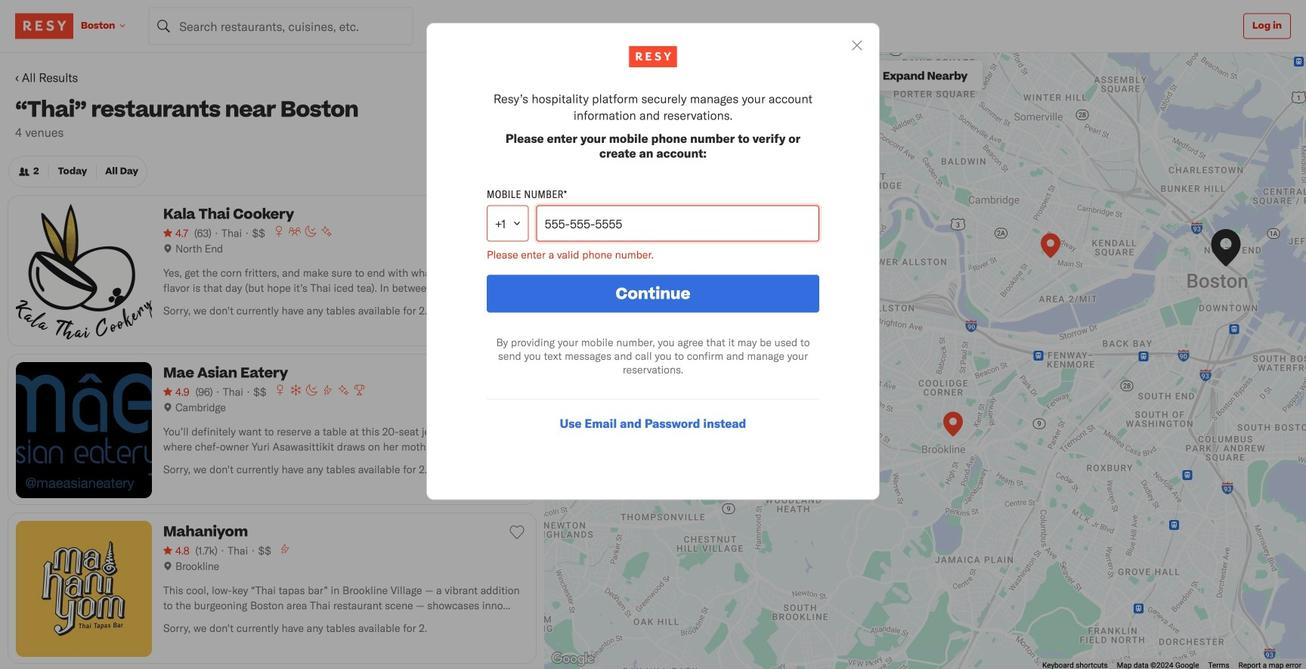 Task type: describe. For each thing, give the bounding box(es) containing it.
4.9 out of 5 stars image
[[163, 384, 189, 399]]

4.7 out of 5 stars image
[[163, 225, 188, 240]]

Add Mahaniyom to favorites checkbox
[[506, 521, 528, 544]]

Mobile Number telephone field
[[536, 205, 820, 242]]

(1.7k) reviews element
[[195, 543, 218, 558]]

96 reviews element
[[195, 384, 213, 399]]



Task type: locate. For each thing, give the bounding box(es) containing it.
google image
[[548, 649, 598, 669]]

63 reviews element
[[194, 225, 211, 240]]

alert
[[487, 249, 820, 260]]

map region
[[544, 53, 1306, 669]]

climbing image
[[322, 384, 334, 396], [279, 543, 291, 555]]

1 horizontal spatial climbing image
[[322, 384, 334, 396]]

0 horizontal spatial climbing image
[[279, 543, 291, 555]]

1 vertical spatial climbing image
[[279, 543, 291, 555]]

Add Kala Thai Cookery to favorites checkbox
[[506, 203, 528, 226]]

0 vertical spatial climbing image
[[322, 384, 334, 396]]

close image
[[851, 39, 864, 52]]

4.8 out of 5 stars image
[[163, 543, 189, 558]]

resy logo image
[[629, 46, 678, 67]]



Task type: vqa. For each thing, say whether or not it's contained in the screenshot.
the Google IMAGE
yes



